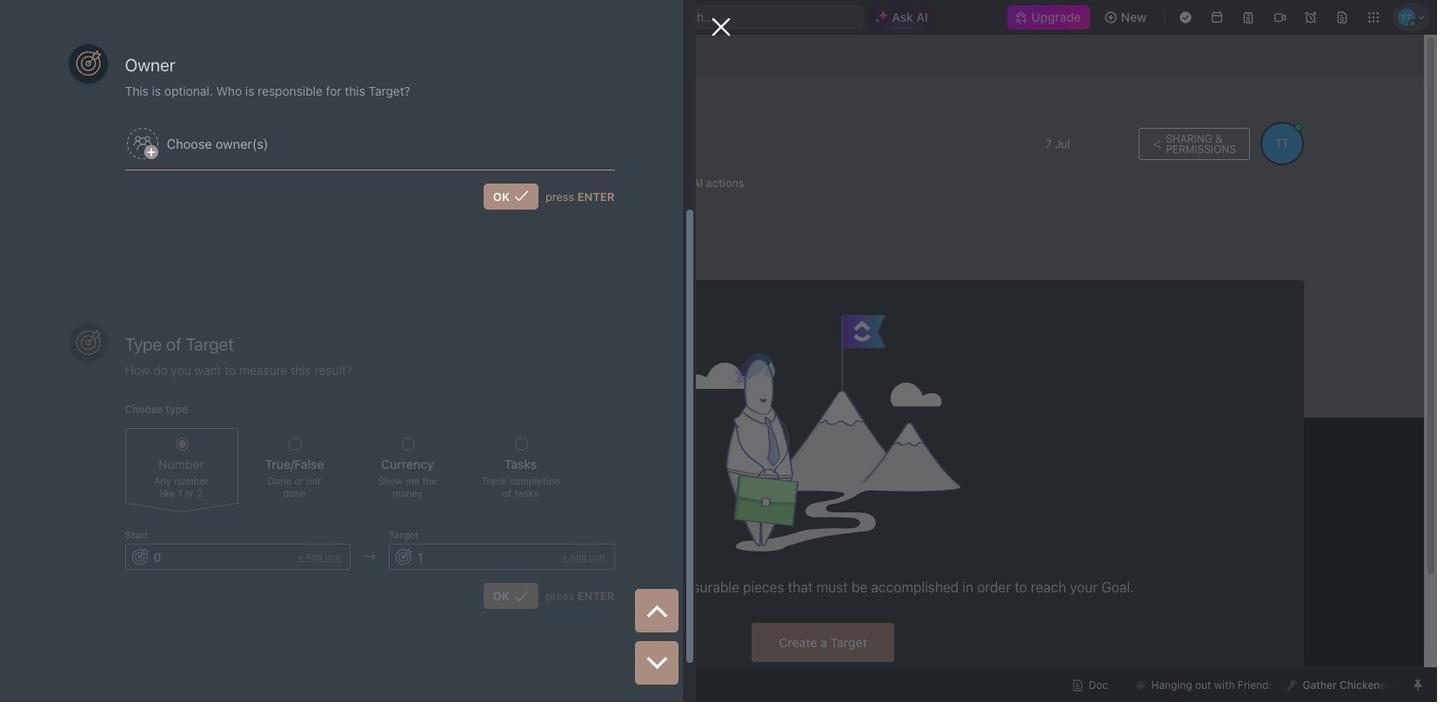 Task type: locate. For each thing, give the bounding box(es) containing it.
tree inside sidebar 'navigation'
[[7, 421, 204, 702]]

dialog
[[0, 0, 731, 702]]

tree
[[7, 421, 204, 702]]

None number field
[[152, 549, 298, 565]]



Task type: describe. For each thing, give the bounding box(es) containing it.
drumstick bite image
[[1287, 680, 1297, 690]]

0 number field
[[416, 549, 562, 565]]

sidebar navigation
[[0, 35, 222, 702]]



Task type: vqa. For each thing, say whether or not it's contained in the screenshot.
SIDEBAR navigation
yes



